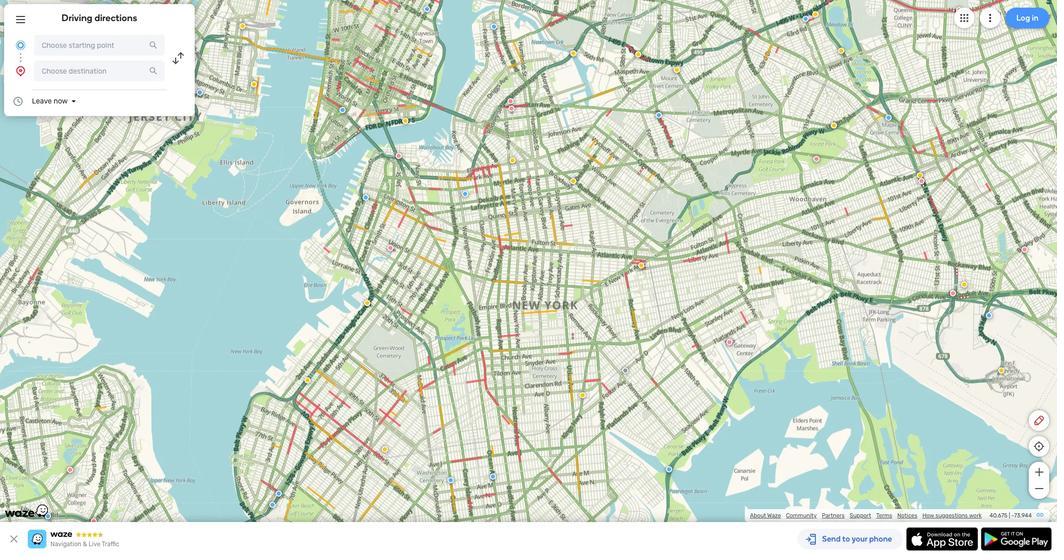 Task type: describe. For each thing, give the bounding box(es) containing it.
suggestions
[[936, 513, 968, 519]]

waze
[[768, 513, 781, 519]]

traffic
[[102, 541, 119, 548]]

&
[[83, 541, 87, 548]]

support
[[850, 513, 871, 519]]

zoom in image
[[1033, 466, 1046, 479]]

directions
[[95, 12, 137, 24]]

driving directions
[[62, 12, 137, 24]]

x image
[[8, 533, 20, 546]]

pencil image
[[1033, 415, 1046, 427]]

notices
[[898, 513, 918, 519]]

terms link
[[877, 513, 893, 519]]

navigation & live traffic
[[51, 541, 119, 548]]

leave now
[[32, 97, 68, 106]]

40.675 | -73.944
[[990, 513, 1032, 519]]

driving
[[62, 12, 92, 24]]

Choose starting point text field
[[34, 35, 165, 56]]

clock image
[[12, 95, 24, 108]]

how suggestions work link
[[923, 513, 982, 519]]

40.675
[[990, 513, 1008, 519]]

Choose destination text field
[[34, 61, 165, 81]]

terms
[[877, 513, 893, 519]]



Task type: vqa. For each thing, say whether or not it's contained in the screenshot.
live
yes



Task type: locate. For each thing, give the bounding box(es) containing it.
work
[[969, 513, 982, 519]]

|
[[1009, 513, 1011, 519]]

leave
[[32, 97, 52, 106]]

notices link
[[898, 513, 918, 519]]

zoom out image
[[1033, 483, 1046, 495]]

partners
[[822, 513, 845, 519]]

community link
[[786, 513, 817, 519]]

partners link
[[822, 513, 845, 519]]

how
[[923, 513, 935, 519]]

location image
[[14, 65, 27, 77]]

now
[[54, 97, 68, 106]]

navigation
[[51, 541, 81, 548]]

link image
[[1036, 511, 1045, 519]]

73.944
[[1014, 513, 1032, 519]]

about waze community partners support terms notices how suggestions work
[[750, 513, 982, 519]]

police image
[[424, 6, 430, 12], [803, 16, 809, 22], [491, 24, 497, 30], [340, 107, 346, 113], [656, 112, 662, 118], [462, 191, 468, 197], [666, 467, 673, 473], [490, 474, 496, 480], [276, 491, 282, 497]]

police image
[[197, 89, 203, 96], [886, 115, 892, 121], [363, 195, 369, 201], [986, 313, 993, 319], [448, 478, 454, 484], [270, 502, 276, 508], [45, 514, 51, 520]]

hazard image
[[570, 50, 577, 57], [251, 81, 257, 87], [402, 118, 409, 124], [831, 122, 837, 129], [639, 263, 645, 269], [364, 300, 371, 306], [999, 368, 1005, 374], [580, 393, 586, 399], [382, 447, 388, 453]]

community
[[786, 513, 817, 519]]

hazard image
[[813, 11, 819, 17], [240, 23, 246, 29], [838, 48, 845, 54], [635, 51, 642, 58], [674, 67, 680, 73], [1055, 146, 1058, 152], [510, 158, 516, 164], [917, 172, 924, 179], [570, 178, 577, 184], [962, 282, 968, 288], [305, 378, 311, 384]]

road closed image
[[342, 0, 348, 1], [396, 153, 402, 159], [388, 245, 394, 251], [1022, 247, 1028, 253], [67, 467, 73, 473], [91, 519, 97, 525]]

support link
[[850, 513, 871, 519]]

live
[[89, 541, 100, 548]]

about waze link
[[750, 513, 781, 519]]

road closed image
[[508, 98, 514, 104], [509, 105, 515, 112], [814, 156, 820, 162], [919, 178, 925, 184], [950, 290, 956, 297], [727, 338, 733, 345], [727, 339, 733, 346]]

accident image
[[623, 368, 629, 374]]

current location image
[[14, 39, 27, 52]]

-
[[1012, 513, 1014, 519]]

about
[[750, 513, 766, 519]]



